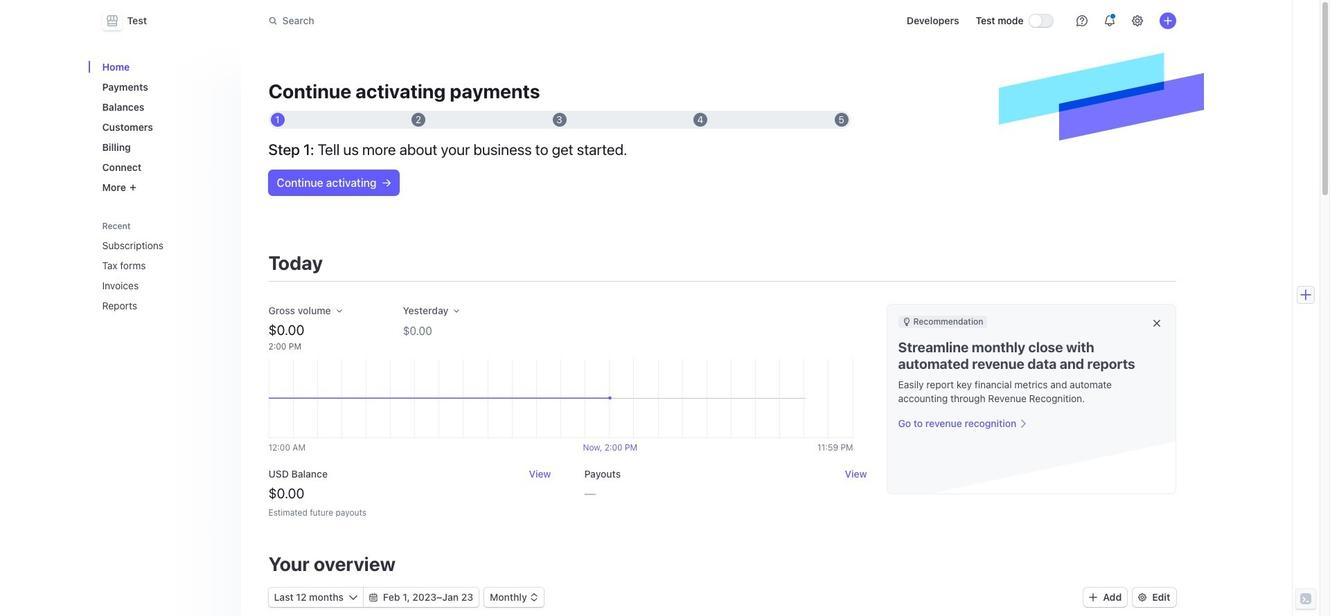 Task type: locate. For each thing, give the bounding box(es) containing it.
0 vertical spatial svg image
[[382, 179, 391, 187]]

toolbar
[[1084, 588, 1176, 608]]

recent element
[[88, 235, 241, 317]]

pin to navigation image
[[216, 240, 227, 251]]

0 horizontal spatial svg image
[[369, 594, 378, 602]]

clear history image
[[219, 222, 227, 230]]

settings image
[[1132, 15, 1143, 26]]

notifications image
[[1104, 15, 1115, 26]]

figure
[[269, 360, 853, 439], [269, 360, 853, 439]]

svg image
[[382, 179, 391, 187], [369, 594, 378, 602]]

help image
[[1076, 15, 1088, 26]]

1 vertical spatial pin to navigation image
[[216, 280, 227, 291]]

section
[[887, 304, 1176, 555]]

1 horizontal spatial svg image
[[382, 179, 391, 187]]

0 vertical spatial pin to navigation image
[[216, 260, 227, 271]]

2 vertical spatial pin to navigation image
[[216, 300, 227, 311]]

None search field
[[260, 8, 651, 34]]

1 vertical spatial svg image
[[369, 594, 378, 602]]

pin to navigation image
[[216, 260, 227, 271], [216, 280, 227, 291], [216, 300, 227, 311]]



Task type: describe. For each thing, give the bounding box(es) containing it.
core navigation links element
[[97, 61, 230, 199]]

svg image
[[349, 594, 357, 602]]

recent navigation links element
[[88, 217, 241, 317]]

close insight module image
[[1153, 319, 1161, 327]]

Search text field
[[260, 8, 651, 34]]

1 pin to navigation image from the top
[[216, 260, 227, 271]]

Test mode checkbox
[[1029, 15, 1053, 27]]

2 pin to navigation image from the top
[[216, 280, 227, 291]]

3 pin to navigation image from the top
[[216, 300, 227, 311]]



Task type: vqa. For each thing, say whether or not it's contained in the screenshot.
1099 tax forms LINK
no



